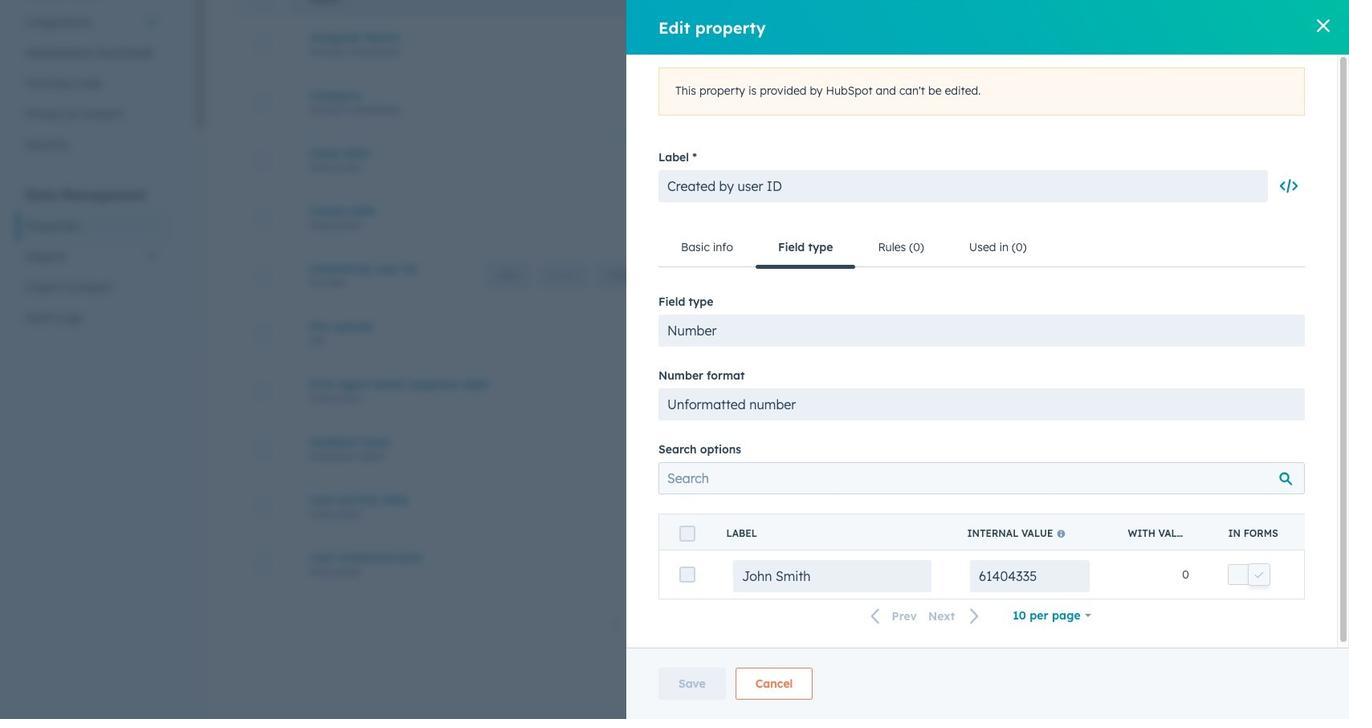 Task type: describe. For each thing, give the bounding box(es) containing it.
ascending sort. press to sort descending. element
[[343, 0, 349, 6]]

ascending sort. press to sort descending. image
[[343, 0, 349, 4]]



Task type: locate. For each thing, give the bounding box(es) containing it.
previous page image
[[608, 616, 628, 635]]

data management element
[[16, 186, 168, 333]]

tab panel
[[234, 0, 1312, 652]]



Task type: vqa. For each thing, say whether or not it's contained in the screenshot.
Data Management Element
yes



